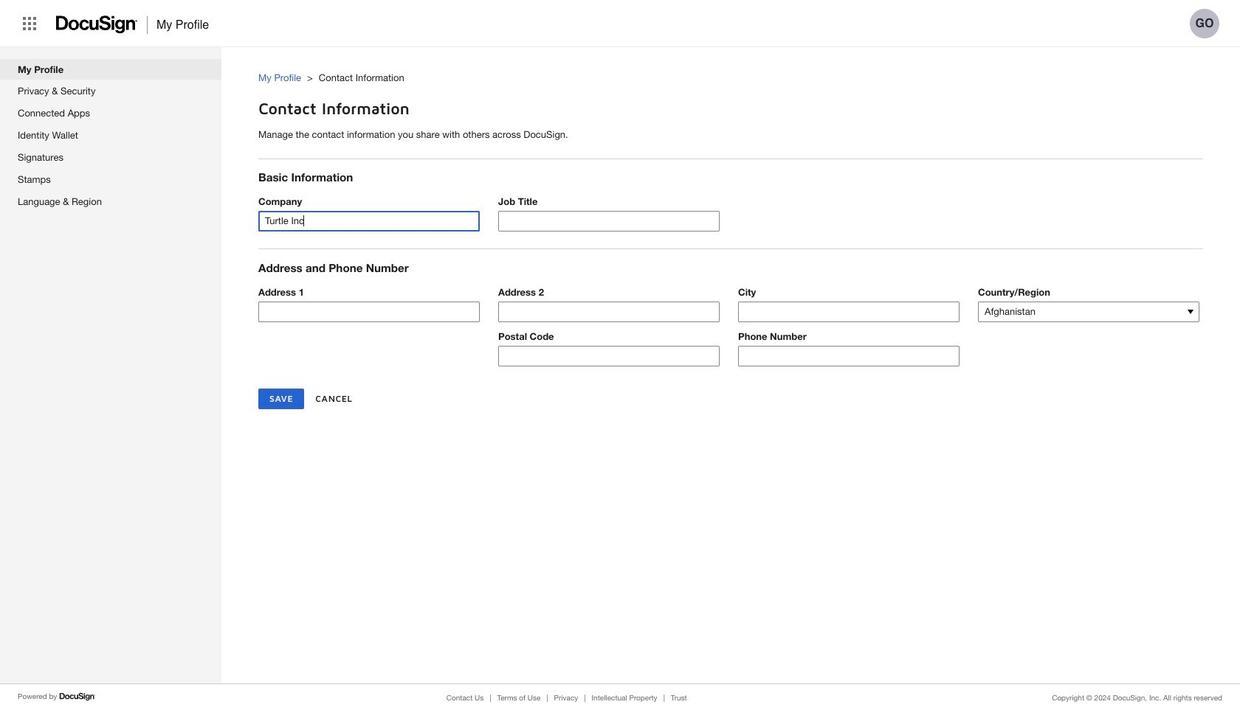 Task type: describe. For each thing, give the bounding box(es) containing it.
1 vertical spatial docusign image
[[59, 692, 96, 703]]



Task type: locate. For each thing, give the bounding box(es) containing it.
None text field
[[259, 212, 479, 231], [259, 303, 479, 322], [499, 303, 719, 322], [499, 347, 719, 366], [259, 212, 479, 231], [259, 303, 479, 322], [499, 303, 719, 322], [499, 347, 719, 366]]

0 vertical spatial docusign image
[[56, 11, 138, 38]]

docusign image
[[56, 11, 138, 38], [59, 692, 96, 703]]

None text field
[[499, 212, 719, 231], [739, 303, 959, 322], [739, 347, 959, 366], [499, 212, 719, 231], [739, 303, 959, 322], [739, 347, 959, 366]]

breadcrumb region
[[258, 57, 1240, 89]]



